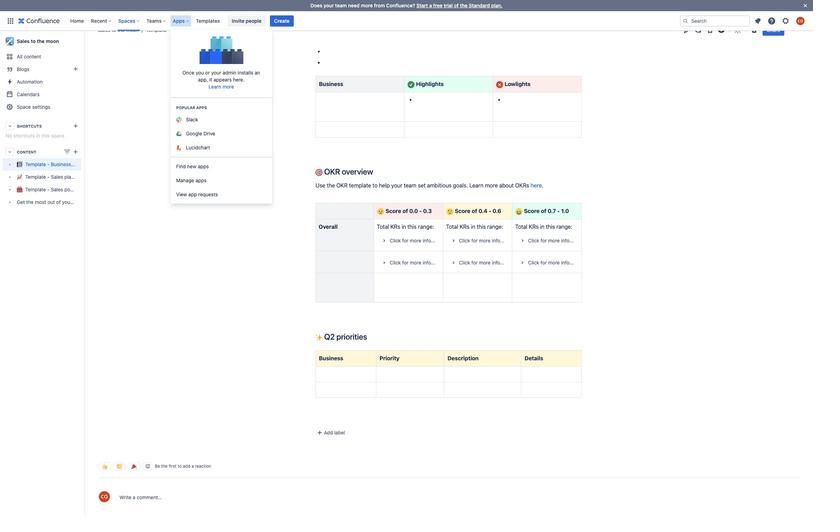 Task type: describe. For each thing, give the bounding box(es) containing it.
use the okr template to help your team set ambitious goals. learn more about okrs here .
[[316, 182, 544, 189]]

score of 0.4 - 0.6
[[455, 208, 502, 214]]

quick summary image
[[734, 26, 742, 34]]

0 vertical spatial space
[[51, 133, 65, 139]]

in inside space element
[[36, 133, 40, 139]]

1 total krs in this range: from the left
[[377, 224, 436, 230]]

once
[[183, 70, 195, 76]]

score of 0.7 - 1.0
[[524, 208, 569, 214]]

invite
[[232, 18, 245, 24]]

banner containing home
[[0, 11, 814, 31]]

app,
[[198, 77, 208, 83]]

use
[[316, 182, 326, 189]]

2 total krs in this range: from the left
[[446, 224, 505, 230]]

:check_mark: image
[[408, 81, 415, 88]]

googledriveapp logo image
[[176, 131, 182, 136]]

template down the teams popup button on the top left of page
[[146, 27, 167, 33]]

:dart: image
[[316, 169, 323, 176]]

edit this page image
[[683, 26, 692, 34]]

spaces button
[[116, 15, 142, 26]]

in down score of 0.7 - 1.0
[[540, 224, 545, 230]]

copy image for okr overview
[[373, 168, 381, 176]]

0 vertical spatial okr
[[324, 167, 340, 177]]

this down 0.0
[[408, 224, 417, 230]]

0 horizontal spatial sales to the moon link
[[3, 34, 81, 48]]

lucidchartapp logo image
[[176, 145, 182, 151]]

2 horizontal spatial a
[[429, 2, 432, 8]]

- up template - sales planning link
[[47, 162, 50, 168]]

- left 1.0
[[558, 208, 560, 214]]

people
[[246, 18, 262, 24]]

write a comment… button
[[116, 491, 800, 505]]

calendars link
[[3, 88, 81, 101]]

settings
[[32, 104, 50, 110]]

0 vertical spatial moon
[[126, 27, 139, 33]]

home link
[[68, 15, 86, 26]]

template for template - sales planning link
[[25, 174, 46, 180]]

shortcuts
[[17, 124, 42, 128]]

1 krs from the left
[[391, 224, 400, 230]]

0.7
[[548, 208, 556, 214]]

the right use
[[327, 182, 335, 189]]

:dart: image
[[316, 169, 323, 176]]

does your team need more from confluence? start a free trial of the standard plan.
[[311, 2, 503, 8]]

:check_mark: image
[[408, 81, 415, 88]]

be the first to add a reaction
[[155, 464, 211, 470]]

create a blog image
[[71, 65, 80, 73]]

recent
[[91, 18, 107, 24]]

team inside get the most out of your team space link
[[73, 200, 85, 205]]

help
[[379, 182, 390, 189]]

a inside 'write a comment…' button
[[133, 495, 135, 501]]

invite people button
[[228, 15, 266, 26]]

3 range: from the left
[[557, 224, 573, 230]]

the up the all content link
[[37, 38, 45, 44]]

0 vertical spatial review
[[193, 27, 208, 33]]

template - sales portal
[[25, 187, 78, 193]]

overview
[[342, 167, 373, 177]]

1 horizontal spatial template - business review link
[[139, 27, 208, 34]]

content
[[24, 54, 41, 60]]

shortcuts button
[[3, 120, 81, 132]]

popular
[[176, 105, 195, 110]]

settings icon image
[[782, 17, 790, 25]]

0.4
[[479, 208, 488, 214]]

home
[[70, 18, 84, 24]]

out
[[47, 200, 55, 205]]

all content link
[[3, 50, 81, 63]]

:cross_mark: image
[[496, 81, 503, 88]]

add
[[183, 464, 190, 470]]

stop watching image
[[717, 26, 726, 34]]

apps
[[173, 18, 185, 24]]

space settings link
[[3, 101, 81, 114]]

create
[[274, 18, 290, 24]]

view app requests link
[[171, 188, 272, 202]]

write a comment…
[[119, 495, 162, 501]]

notification icon image
[[754, 17, 762, 25]]

free
[[433, 2, 443, 8]]

Add label text field
[[315, 430, 369, 437]]

templates
[[196, 18, 220, 24]]

tree inside space element
[[3, 158, 100, 209]]

your profile and preferences image
[[797, 17, 805, 25]]

popular apps
[[176, 105, 207, 110]]

automation link
[[3, 76, 81, 88]]

you
[[196, 70, 204, 76]]

need
[[348, 2, 360, 8]]

sales to the moon inside space element
[[17, 38, 59, 44]]

global element
[[4, 11, 679, 31]]

Search field
[[680, 15, 750, 26]]

2 range: from the left
[[488, 224, 503, 230]]

sales down recent popup button
[[98, 27, 110, 33]]

template - sales planning
[[25, 174, 84, 180]]

get the most out of your team space link
[[3, 196, 100, 209]]

lowlights
[[505, 81, 531, 87]]

.
[[542, 182, 544, 189]]

of right trial
[[454, 2, 459, 8]]

your right does
[[324, 2, 334, 8]]

sales up all
[[17, 38, 30, 44]]

template for bottom template - business review link
[[25, 162, 46, 168]]

ambitious
[[427, 182, 452, 189]]

close image
[[802, 1, 810, 10]]

the right trial
[[460, 2, 468, 8]]

to down recent popup button
[[112, 27, 116, 33]]

highlights
[[416, 81, 444, 87]]

change view image
[[63, 148, 71, 156]]

blogs
[[17, 66, 29, 72]]

more inside once you or your admin installs an app, it appears here. learn more
[[223, 84, 234, 90]]

your inside once you or your admin installs an app, it appears here. learn more
[[211, 70, 221, 76]]

- down the teams popup button on the top left of page
[[168, 27, 170, 33]]

content
[[17, 150, 36, 154]]

template - sales planning link
[[3, 171, 84, 184]]

space settings
[[17, 104, 50, 110]]

find new apps link
[[171, 160, 272, 174]]

lucidchart link
[[171, 141, 272, 155]]

space inside get the most out of your team space link
[[86, 200, 100, 205]]

requests
[[198, 192, 218, 198]]

add label
[[324, 430, 345, 436]]

from
[[374, 2, 385, 8]]

standard
[[469, 2, 490, 8]]

2 krs from the left
[[460, 224, 470, 230]]

learn for here.
[[209, 84, 221, 90]]

q2
[[324, 333, 335, 342]]

to left add
[[178, 464, 182, 470]]

portal
[[64, 187, 78, 193]]

group containing slack
[[171, 97, 272, 157]]

copy image for q2 priorities
[[367, 333, 375, 341]]

be
[[155, 464, 160, 470]]

q2 priorities
[[323, 333, 367, 342]]

score for score of 0.4 - 0.6
[[455, 208, 471, 214]]

business inside space element
[[51, 162, 71, 168]]

search image
[[683, 18, 689, 24]]

google
[[186, 131, 202, 137]]

template for template - sales portal link
[[25, 187, 46, 193]]

this inside space element
[[41, 133, 50, 139]]

no restrictions image
[[750, 26, 759, 34]]

slack
[[186, 117, 198, 123]]

1 vertical spatial apps
[[198, 164, 209, 170]]

google drive
[[186, 131, 215, 137]]

goals.
[[453, 182, 468, 189]]

slack button
[[171, 113, 272, 127]]

1 vertical spatial template - business review link
[[3, 158, 87, 171]]

reaction
[[195, 464, 211, 470]]

teams
[[147, 18, 162, 24]]

:frowning: image
[[377, 208, 384, 215]]



Task type: locate. For each thing, give the bounding box(es) containing it.
0 horizontal spatial range:
[[418, 224, 434, 230]]

star image
[[706, 26, 715, 34]]

0 vertical spatial template - business review
[[146, 27, 208, 33]]

1 horizontal spatial sales to the moon
[[98, 27, 139, 33]]

this
[[41, 133, 50, 139], [408, 224, 417, 230], [477, 224, 486, 230], [546, 224, 555, 230]]

write
[[119, 495, 131, 501]]

lucidchart
[[186, 145, 210, 151]]

1 vertical spatial space
[[86, 200, 100, 205]]

3 krs from the left
[[529, 224, 539, 230]]

okr down the okr overview
[[337, 182, 348, 189]]

0 horizontal spatial team
[[73, 200, 85, 205]]

your down the portal
[[62, 200, 72, 205]]

score of 0.0 - 0.3
[[386, 208, 432, 214]]

in down score of 0.0 - 0.3
[[402, 224, 406, 230]]

:smile: image
[[516, 208, 523, 215], [516, 208, 523, 215]]

most
[[35, 200, 46, 205]]

2 group from the top
[[171, 157, 272, 204]]

total krs in this range:
[[377, 224, 436, 230], [446, 224, 505, 230], [516, 224, 574, 230]]

template up most
[[25, 187, 46, 193]]

add
[[324, 430, 333, 436]]

0 horizontal spatial krs
[[391, 224, 400, 230]]

here.
[[233, 77, 245, 83]]

to
[[112, 27, 116, 33], [31, 38, 36, 44], [373, 182, 378, 189], [178, 464, 182, 470]]

get
[[17, 200, 25, 205]]

1 vertical spatial learn
[[470, 182, 484, 189]]

manage apps link
[[171, 174, 272, 188]]

all content
[[17, 54, 41, 60]]

template down content 'dropdown button'
[[25, 162, 46, 168]]

3 total from the left
[[516, 224, 528, 230]]

the down spaces at left
[[117, 27, 125, 33]]

0 vertical spatial copy image
[[373, 168, 381, 176]]

templates link
[[194, 15, 222, 26]]

it
[[209, 77, 212, 83]]

total down score of 0.4 - 0.6
[[446, 224, 458, 230]]

copy image
[[373, 168, 381, 176], [367, 333, 375, 341]]

- up out
[[47, 187, 50, 193]]

space
[[51, 133, 65, 139], [86, 200, 100, 205]]

apps
[[196, 105, 207, 110], [198, 164, 209, 170], [196, 178, 207, 184]]

total krs in this range: down score of 0.7 - 1.0
[[516, 224, 574, 230]]

0 horizontal spatial review
[[72, 162, 87, 168]]

- inside template - sales portal link
[[47, 187, 50, 193]]

moon down spaces popup button
[[126, 27, 139, 33]]

the right get
[[26, 200, 34, 205]]

range: down 0.3
[[418, 224, 434, 230]]

invite people
[[232, 18, 262, 24]]

view
[[176, 192, 187, 198]]

:clap: image
[[117, 464, 122, 470], [117, 464, 122, 470]]

total down score of 0.7 - 1.0
[[516, 224, 528, 230]]

total down :frowning: image
[[377, 224, 389, 230]]

1 horizontal spatial krs
[[460, 224, 470, 230]]

0 horizontal spatial sales to the moon
[[17, 38, 59, 44]]

christina overa image
[[99, 492, 110, 503]]

of
[[454, 2, 459, 8], [56, 200, 61, 205], [403, 208, 408, 214], [472, 208, 477, 214], [541, 208, 547, 214]]

-
[[168, 27, 170, 33], [47, 162, 50, 168], [47, 174, 50, 180], [47, 187, 50, 193], [420, 208, 422, 214], [489, 208, 492, 214], [558, 208, 560, 214]]

0 horizontal spatial total krs in this range:
[[377, 224, 436, 230]]

:pen_ballpoint: image
[[316, 0, 323, 4], [316, 0, 323, 4]]

apps for manage apps
[[196, 178, 207, 184]]

2 horizontal spatial total
[[516, 224, 528, 230]]

2 horizontal spatial krs
[[529, 224, 539, 230]]

1 vertical spatial moon
[[46, 38, 59, 44]]

slackforatlassianapp logo image
[[176, 117, 182, 123]]

details
[[525, 356, 544, 362]]

template - business review down apps
[[146, 27, 208, 33]]

sales to the moon down spaces at left
[[98, 27, 139, 33]]

1 horizontal spatial total krs in this range:
[[446, 224, 505, 230]]

2 vertical spatial apps
[[196, 178, 207, 184]]

1 score from the left
[[386, 208, 401, 214]]

:sparkles: image
[[316, 335, 323, 342]]

find new apps
[[176, 164, 209, 170]]

in down score of 0.4 - 0.6
[[471, 224, 476, 230]]

1 vertical spatial a
[[192, 464, 194, 470]]

2 horizontal spatial total krs in this range:
[[516, 224, 574, 230]]

moon up the all content link
[[46, 38, 59, 44]]

template - business review link down apps
[[139, 27, 208, 34]]

a right add
[[192, 464, 194, 470]]

1 group from the top
[[171, 97, 272, 157]]

to inside space element
[[31, 38, 36, 44]]

add shortcut image
[[71, 122, 80, 130]]

range: down 0.6
[[488, 224, 503, 230]]

first
[[169, 464, 177, 470]]

0.3
[[423, 208, 432, 214]]

2 horizontal spatial score
[[524, 208, 540, 214]]

okr right :dart: icon
[[324, 167, 340, 177]]

1.0
[[562, 208, 569, 214]]

priority
[[380, 356, 400, 362]]

score left 0.4 on the top right of page
[[455, 208, 471, 214]]

admin
[[223, 70, 236, 76]]

sales to the moon link down spaces at left
[[98, 27, 139, 34]]

apps up slack
[[196, 105, 207, 110]]

template - business review inside tree
[[25, 162, 87, 168]]

moon inside space element
[[46, 38, 59, 44]]

trial
[[444, 2, 453, 8]]

sales
[[98, 27, 110, 33], [17, 38, 30, 44], [51, 174, 63, 180], [51, 187, 63, 193]]

sales to the moon link up the all content link
[[3, 34, 81, 48]]

banner
[[0, 11, 814, 31]]

your right the or
[[211, 70, 221, 76]]

business
[[172, 27, 192, 33], [319, 81, 343, 87], [51, 162, 71, 168], [319, 356, 343, 362]]

confluence image
[[18, 17, 60, 25], [18, 17, 60, 25]]

2 vertical spatial team
[[73, 200, 85, 205]]

learn inside once you or your admin installs an app, it appears here. learn more
[[209, 84, 221, 90]]

1 horizontal spatial range:
[[488, 224, 503, 230]]

here link
[[531, 182, 542, 189]]

does
[[311, 2, 322, 8]]

1 horizontal spatial total
[[446, 224, 458, 230]]

:cross_mark: image
[[496, 81, 503, 88]]

3 total krs in this range: from the left
[[516, 224, 574, 230]]

krs down score of 0.7 - 1.0
[[529, 224, 539, 230]]

2 horizontal spatial team
[[404, 182, 417, 189]]

sales to the moon up the all content link
[[17, 38, 59, 44]]

1 total from the left
[[377, 224, 389, 230]]

0 horizontal spatial moon
[[46, 38, 59, 44]]

space element
[[0, 31, 100, 518]]

okr overview
[[323, 167, 373, 177]]

view app requests
[[176, 192, 218, 198]]

overall
[[319, 224, 338, 230]]

range:
[[418, 224, 434, 230], [488, 224, 503, 230], [557, 224, 573, 230]]

planning
[[64, 174, 84, 180]]

0 vertical spatial sales to the moon link
[[98, 27, 139, 34]]

of left 0.4 on the top right of page
[[472, 208, 477, 214]]

team left 'need'
[[335, 2, 347, 8]]

1 horizontal spatial score
[[455, 208, 471, 214]]

- right 0.0
[[420, 208, 422, 214]]

a left free
[[429, 2, 432, 8]]

learn more link
[[209, 84, 234, 90]]

find
[[176, 164, 186, 170]]

an
[[255, 70, 260, 76]]

tree
[[3, 158, 100, 209]]

0 vertical spatial team
[[335, 2, 347, 8]]

more actions image
[[790, 26, 798, 34]]

the right be
[[161, 464, 168, 470]]

1 vertical spatial sales to the moon link
[[3, 34, 81, 48]]

- up the template - sales portal at the top left
[[47, 174, 50, 180]]

0 horizontal spatial space
[[51, 133, 65, 139]]

range: down 1.0
[[557, 224, 573, 230]]

no shortcuts in this space
[[6, 133, 65, 139]]

2 vertical spatial a
[[133, 495, 135, 501]]

1 vertical spatial copy image
[[367, 333, 375, 341]]

of for score of 0.7 - 1.0
[[541, 208, 547, 214]]

blogs link
[[3, 63, 81, 76]]

sales up get the most out of your team space
[[51, 187, 63, 193]]

help icon image
[[768, 17, 776, 25]]

0 vertical spatial learn
[[209, 84, 221, 90]]

1 horizontal spatial team
[[335, 2, 347, 8]]

create a page image
[[71, 148, 80, 156]]

confluence?
[[386, 2, 415, 8]]

score
[[386, 208, 401, 214], [455, 208, 471, 214], [524, 208, 540, 214]]

:frowning: image
[[377, 208, 384, 215]]

1 horizontal spatial a
[[192, 464, 194, 470]]

share button
[[763, 25, 785, 36]]

in down shortcuts dropdown button
[[36, 133, 40, 139]]

group containing find new apps
[[171, 157, 272, 204]]

template - business review up template - sales planning
[[25, 162, 87, 168]]

:thumbsup: image
[[102, 464, 108, 470], [102, 464, 108, 470]]

review down "templates" link
[[193, 27, 208, 33]]

a right write
[[133, 495, 135, 501]]

score for score of 0.0 - 0.3
[[386, 208, 401, 214]]

apps button
[[171, 15, 192, 26]]

automation
[[17, 79, 43, 85]]

1 horizontal spatial review
[[193, 27, 208, 33]]

template up template - sales portal link
[[25, 174, 46, 180]]

2 score from the left
[[455, 208, 471, 214]]

:sparkles: image
[[316, 335, 323, 342]]

of for score of 0.4 - 0.6
[[472, 208, 477, 214]]

- left 0.6
[[489, 208, 492, 214]]

of for score of 0.0 - 0.3
[[403, 208, 408, 214]]

template
[[349, 182, 371, 189]]

get the most out of your team space
[[17, 200, 100, 205]]

drive
[[204, 131, 215, 137]]

of left 0.7
[[541, 208, 547, 214]]

new
[[187, 164, 197, 170]]

of left 0.0
[[403, 208, 408, 214]]

1 vertical spatial okr
[[337, 182, 348, 189]]

review inside tree
[[72, 162, 87, 168]]

2 horizontal spatial range:
[[557, 224, 573, 230]]

0 vertical spatial template - business review link
[[139, 27, 208, 34]]

score left 0.7
[[524, 208, 540, 214]]

template - sales portal link
[[3, 184, 81, 196]]

1 horizontal spatial space
[[86, 200, 100, 205]]

0.0
[[410, 208, 418, 214]]

:tada: image
[[131, 464, 137, 470], [131, 464, 137, 470]]

krs down score of 0.4 - 0.6
[[460, 224, 470, 230]]

review down create a page image
[[72, 162, 87, 168]]

1 range: from the left
[[418, 224, 434, 230]]

apps right new
[[198, 164, 209, 170]]

0 horizontal spatial score
[[386, 208, 401, 214]]

the
[[460, 2, 468, 8], [117, 27, 125, 33], [37, 38, 45, 44], [327, 182, 335, 189], [26, 200, 34, 205], [161, 464, 168, 470]]

sales up the template - sales portal at the top left
[[51, 174, 63, 180]]

1 horizontal spatial learn
[[470, 182, 484, 189]]

0 vertical spatial sales to the moon
[[98, 27, 139, 33]]

1 vertical spatial template - business review
[[25, 162, 87, 168]]

score for score of 0.7 - 1.0
[[524, 208, 540, 214]]

3 score from the left
[[524, 208, 540, 214]]

to up content
[[31, 38, 36, 44]]

template - business review
[[146, 27, 208, 33], [25, 162, 87, 168]]

your inside tree
[[62, 200, 72, 205]]

total krs in this range: down score of 0.4 - 0.6
[[446, 224, 505, 230]]

expand content image
[[380, 237, 389, 245], [449, 237, 458, 245], [519, 237, 527, 245], [380, 259, 389, 267], [449, 259, 458, 267], [519, 259, 527, 267]]

:slight_smile: image
[[447, 208, 454, 215], [447, 208, 454, 215]]

spaces
[[118, 18, 135, 24]]

0 vertical spatial a
[[429, 2, 432, 8]]

manage
[[176, 178, 194, 184]]

1 horizontal spatial template - business review
[[146, 27, 208, 33]]

to left 'help' on the top
[[373, 182, 378, 189]]

krs down score of 0.0 - 0.3
[[391, 224, 400, 230]]

0 vertical spatial apps
[[196, 105, 207, 110]]

this down shortcuts dropdown button
[[41, 133, 50, 139]]

score right :frowning: icon
[[386, 208, 401, 214]]

apps up view app requests
[[196, 178, 207, 184]]

total krs in this range: down score of 0.0 - 0.3
[[377, 224, 436, 230]]

click for more info...
[[390, 238, 436, 244], [459, 238, 505, 244], [528, 238, 574, 244], [390, 260, 436, 266], [459, 260, 505, 266], [528, 260, 574, 266]]

appswitcher icon image
[[6, 17, 15, 25]]

1 horizontal spatial moon
[[126, 27, 139, 33]]

0 horizontal spatial learn
[[209, 84, 221, 90]]

sales to the moon link
[[98, 27, 139, 34], [3, 34, 81, 48]]

learn down it
[[209, 84, 221, 90]]

0 horizontal spatial template - business review
[[25, 162, 87, 168]]

for
[[402, 238, 409, 244], [472, 238, 478, 244], [541, 238, 547, 244], [402, 260, 409, 266], [472, 260, 478, 266], [541, 260, 547, 266]]

this down 0.7
[[546, 224, 555, 230]]

2 total from the left
[[446, 224, 458, 230]]

manage apps
[[176, 178, 207, 184]]

set
[[418, 182, 426, 189]]

learn for goals.
[[470, 182, 484, 189]]

1 vertical spatial review
[[72, 162, 87, 168]]

team down the portal
[[73, 200, 85, 205]]

add reaction image
[[145, 464, 151, 470]]

of inside get the most out of your team space link
[[56, 200, 61, 205]]

- inside template - sales planning link
[[47, 174, 50, 180]]

team left set
[[404, 182, 417, 189]]

the inside get the most out of your team space link
[[26, 200, 34, 205]]

template - business review link up template - sales planning
[[3, 158, 87, 171]]

0 horizontal spatial template - business review link
[[3, 158, 87, 171]]

about
[[500, 182, 514, 189]]

1 vertical spatial team
[[404, 182, 417, 189]]

learn right 'goals.'
[[470, 182, 484, 189]]

shortcuts
[[13, 133, 35, 139]]

this down 0.4 on the top right of page
[[477, 224, 486, 230]]

of right out
[[56, 200, 61, 205]]

1 horizontal spatial sales to the moon link
[[98, 27, 139, 34]]

0.6
[[493, 208, 502, 214]]

template - business review link
[[139, 27, 208, 34], [3, 158, 87, 171]]

group
[[171, 97, 272, 157], [171, 157, 272, 204]]

0 horizontal spatial total
[[377, 224, 389, 230]]

apps for popular apps
[[196, 105, 207, 110]]

create link
[[270, 15, 294, 26]]

1 vertical spatial sales to the moon
[[17, 38, 59, 44]]

appears
[[214, 77, 232, 83]]

your right 'help' on the top
[[391, 182, 403, 189]]

priorities
[[337, 333, 367, 342]]

collapse sidebar image
[[76, 34, 92, 48]]

okr
[[324, 167, 340, 177], [337, 182, 348, 189]]

tree containing template - business review
[[3, 158, 100, 209]]

0 horizontal spatial a
[[133, 495, 135, 501]]

comment…
[[137, 495, 162, 501]]

label
[[334, 430, 345, 436]]



Task type: vqa. For each thing, say whether or not it's contained in the screenshot.
:dart: image
yes



